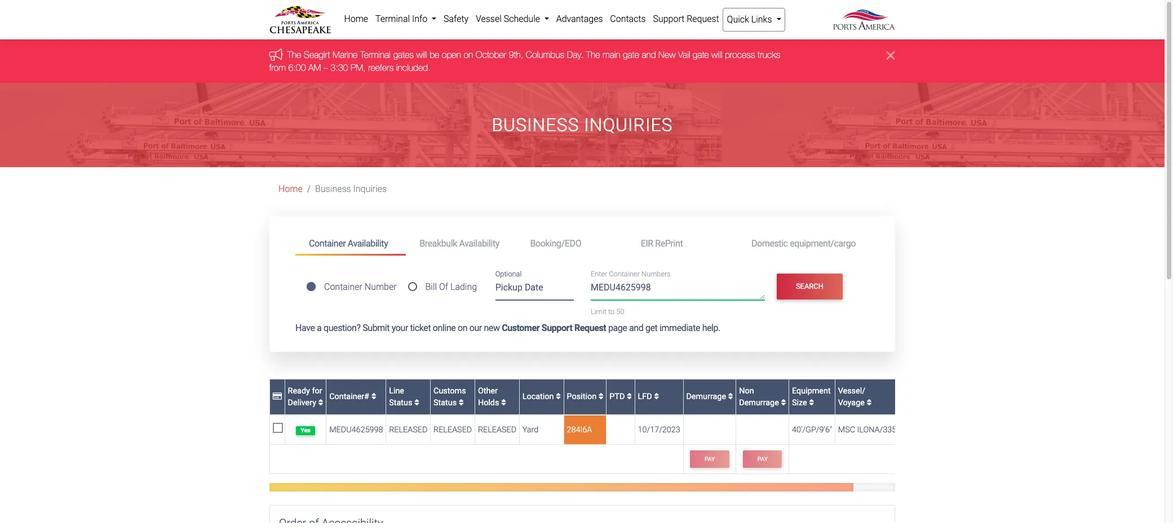 Task type: vqa. For each thing, say whether or not it's contained in the screenshot.
equipment size
yes



Task type: describe. For each thing, give the bounding box(es) containing it.
of
[[439, 282, 448, 293]]

ready
[[288, 387, 310, 396]]

lfd
[[638, 393, 654, 402]]

reefers
[[369, 62, 394, 73]]

ptd link
[[610, 393, 632, 402]]

40'/gp/9'6"
[[792, 426, 832, 435]]

0 vertical spatial home link
[[341, 8, 372, 30]]

equipment/cargo
[[790, 238, 856, 249]]

1 vertical spatial business inquiries
[[315, 184, 387, 195]]

0 vertical spatial request
[[687, 14, 719, 24]]

9th,
[[509, 50, 524, 60]]

50
[[616, 308, 624, 316]]

home for top home link
[[344, 14, 368, 24]]

safety
[[444, 14, 469, 24]]

gates
[[394, 50, 414, 60]]

sort image left customs status
[[414, 399, 419, 407]]

bill
[[425, 282, 437, 293]]

ready for delivery
[[288, 387, 322, 408]]

search
[[796, 283, 824, 291]]

voyage
[[838, 399, 865, 408]]

non demurrage
[[739, 387, 781, 408]]

0 horizontal spatial demurrage
[[686, 393, 728, 402]]

line status
[[389, 387, 414, 408]]

breakbulk availability
[[420, 238, 500, 249]]

question?
[[324, 323, 361, 334]]

delivery
[[288, 399, 316, 408]]

help.
[[702, 323, 721, 334]]

submit
[[363, 323, 390, 334]]

position link
[[567, 393, 604, 402]]

process
[[725, 50, 756, 60]]

1 vertical spatial container
[[609, 270, 640, 279]]

medu4625998
[[329, 426, 383, 435]]

ilona/335r
[[857, 426, 902, 435]]

2 the from the left
[[586, 50, 600, 60]]

1 the from the left
[[288, 50, 302, 60]]

the seagirt marine terminal gates will be open on october 9th, columbus day. the main gate and new vail gate will process trucks from 6:00 am – 3:30 pm, reefers included. alert
[[0, 40, 1165, 83]]

seagirt
[[304, 50, 330, 60]]

2 will from the left
[[712, 50, 723, 60]]

to
[[608, 308, 615, 316]]

0 horizontal spatial support
[[542, 323, 573, 334]]

284i6a
[[567, 426, 592, 435]]

booking/edo link
[[517, 234, 627, 254]]

1 gate from the left
[[623, 50, 640, 60]]

1 horizontal spatial business inquiries
[[492, 114, 673, 136]]

page
[[608, 323, 627, 334]]

–
[[324, 62, 328, 73]]

other holds
[[478, 387, 501, 408]]

vessel/
[[838, 387, 866, 396]]

quick links link
[[723, 8, 785, 32]]

1 vertical spatial and
[[629, 323, 644, 334]]

sort image inside ptd link
[[627, 393, 632, 401]]

yard
[[523, 426, 539, 435]]

size
[[792, 399, 807, 408]]

3:30
[[331, 62, 348, 73]]

am
[[309, 62, 321, 73]]

container# link
[[329, 393, 376, 402]]

advantages
[[556, 14, 603, 24]]

1 vertical spatial business
[[315, 184, 351, 195]]

availability for container availability
[[348, 238, 388, 249]]

support request link
[[650, 8, 723, 30]]

non
[[739, 387, 754, 396]]

quick links
[[727, 14, 774, 25]]

vessel
[[476, 14, 502, 24]]

have
[[295, 323, 315, 334]]

your
[[392, 323, 408, 334]]

new
[[484, 323, 500, 334]]

3 released from the left
[[478, 426, 517, 435]]

booking/edo
[[530, 238, 581, 249]]

sort image right holds
[[501, 399, 506, 407]]

yes
[[301, 427, 311, 435]]

quick
[[727, 14, 749, 25]]

customer support request link
[[502, 323, 606, 334]]

included.
[[397, 62, 431, 73]]

safety link
[[440, 8, 472, 30]]

breakbulk
[[420, 238, 457, 249]]

pm,
[[351, 62, 366, 73]]

close image
[[887, 49, 895, 62]]

numbers
[[642, 270, 671, 279]]

ptd
[[610, 393, 627, 402]]

sort image right the "voyage"
[[867, 399, 872, 407]]

Optional text field
[[495, 279, 574, 301]]

links
[[751, 14, 772, 25]]

a
[[317, 323, 322, 334]]

marine
[[333, 50, 358, 60]]

1 horizontal spatial support
[[653, 14, 685, 24]]

reprint
[[655, 238, 683, 249]]

number
[[365, 282, 397, 293]]



Task type: locate. For each thing, give the bounding box(es) containing it.
1 vertical spatial home
[[279, 184, 303, 195]]

will left process
[[712, 50, 723, 60]]

container
[[309, 238, 346, 249], [609, 270, 640, 279], [324, 282, 362, 293]]

1 horizontal spatial will
[[712, 50, 723, 60]]

container number
[[324, 282, 397, 293]]

will
[[417, 50, 428, 60], [712, 50, 723, 60]]

online
[[433, 323, 456, 334]]

location
[[523, 393, 556, 402]]

1 horizontal spatial demurrage
[[739, 399, 779, 408]]

status down line
[[389, 399, 412, 408]]

gate right vail
[[693, 50, 709, 60]]

container left number
[[324, 282, 362, 293]]

home for bottom home link
[[279, 184, 303, 195]]

terminal up the reefers
[[361, 50, 391, 60]]

1 availability from the left
[[348, 238, 388, 249]]

support up 'new' on the top
[[653, 14, 685, 24]]

1 horizontal spatial request
[[687, 14, 719, 24]]

0 horizontal spatial business inquiries
[[315, 184, 387, 195]]

sort image left 'size'
[[781, 399, 786, 407]]

domestic equipment/cargo
[[752, 238, 856, 249]]

vessel schedule link
[[472, 8, 553, 30]]

sort image down customs
[[459, 399, 464, 407]]

be
[[430, 50, 440, 60]]

october
[[476, 50, 507, 60]]

business
[[492, 114, 579, 136], [315, 184, 351, 195]]

2 horizontal spatial released
[[478, 426, 517, 435]]

Enter Container Numbers text field
[[591, 281, 765, 300]]

breakbulk availability link
[[406, 234, 517, 254]]

sort image inside demurrage link
[[728, 393, 733, 401]]

request down limit
[[575, 323, 606, 334]]

and left 'new' on the top
[[642, 50, 656, 60]]

0 horizontal spatial home
[[279, 184, 303, 195]]

container availability link
[[295, 234, 406, 256]]

demurrage down non
[[739, 399, 779, 408]]

availability for breakbulk availability
[[459, 238, 500, 249]]

demurrage link
[[686, 393, 733, 402]]

released down customs status
[[434, 426, 472, 435]]

availability inside breakbulk availability link
[[459, 238, 500, 249]]

eir reprint link
[[627, 234, 738, 254]]

terminal inside the seagirt marine terminal gates will be open on october 9th, columbus day. the main gate and new vail gate will process trucks from 6:00 am – 3:30 pm, reefers included.
[[361, 50, 391, 60]]

sort image inside location "link"
[[556, 393, 561, 401]]

for
[[312, 387, 322, 396]]

0 horizontal spatial released
[[389, 426, 428, 435]]

schedule
[[504, 14, 540, 24]]

1 horizontal spatial inquiries
[[584, 114, 673, 136]]

demurrage left non
[[686, 393, 728, 402]]

sort image left position
[[556, 393, 561, 401]]

main
[[603, 50, 621, 60]]

1 status from the left
[[389, 399, 412, 408]]

status for line
[[389, 399, 412, 408]]

will left be
[[417, 50, 428, 60]]

lfd link
[[638, 393, 659, 402]]

home
[[344, 14, 368, 24], [279, 184, 303, 195]]

0 vertical spatial terminal
[[375, 14, 410, 24]]

sort image up 10/17/2023
[[654, 393, 659, 401]]

container right enter
[[609, 270, 640, 279]]

limit to 50
[[591, 308, 624, 316]]

sort image
[[371, 393, 376, 401], [556, 393, 561, 401], [654, 393, 659, 401], [318, 399, 323, 407], [414, 399, 419, 407], [809, 399, 814, 407], [867, 399, 872, 407]]

sort image left non
[[728, 393, 733, 401]]

new
[[659, 50, 676, 60]]

on left our
[[458, 323, 468, 334]]

on
[[464, 50, 474, 60], [458, 323, 468, 334]]

on right open
[[464, 50, 474, 60]]

container#
[[329, 393, 371, 402]]

0 horizontal spatial will
[[417, 50, 428, 60]]

1 horizontal spatial home
[[344, 14, 368, 24]]

equipment size
[[792, 387, 831, 408]]

1 horizontal spatial gate
[[693, 50, 709, 60]]

status down customs
[[434, 399, 457, 408]]

status inside line status
[[389, 399, 412, 408]]

0 horizontal spatial availability
[[348, 238, 388, 249]]

sort image
[[599, 393, 604, 401], [627, 393, 632, 401], [728, 393, 733, 401], [459, 399, 464, 407], [501, 399, 506, 407], [781, 399, 786, 407]]

sort image inside position link
[[599, 393, 604, 401]]

0 vertical spatial business
[[492, 114, 579, 136]]

customs
[[434, 387, 466, 396]]

sort image inside container# link
[[371, 393, 376, 401]]

1 vertical spatial request
[[575, 323, 606, 334]]

msc
[[838, 426, 855, 435]]

equipment
[[792, 387, 831, 396]]

10/17/2023
[[638, 426, 680, 435]]

0 vertical spatial container
[[309, 238, 346, 249]]

1 horizontal spatial home link
[[341, 8, 372, 30]]

0 vertical spatial support
[[653, 14, 685, 24]]

credit card image
[[273, 393, 282, 401]]

2 gate from the left
[[693, 50, 709, 60]]

and
[[642, 50, 656, 60], [629, 323, 644, 334]]

0 vertical spatial business inquiries
[[492, 114, 673, 136]]

demurrage inside 'non demurrage'
[[739, 399, 779, 408]]

1 vertical spatial inquiries
[[353, 184, 387, 195]]

columbus
[[526, 50, 565, 60]]

0 horizontal spatial the
[[288, 50, 302, 60]]

on inside the seagirt marine terminal gates will be open on october 9th, columbus day. the main gate and new vail gate will process trucks from 6:00 am – 3:30 pm, reefers included.
[[464, 50, 474, 60]]

terminal info link
[[372, 8, 440, 30]]

1 vertical spatial support
[[542, 323, 573, 334]]

1 horizontal spatial the
[[586, 50, 600, 60]]

2 availability from the left
[[459, 238, 500, 249]]

availability inside "container availability" link
[[348, 238, 388, 249]]

container up the 'container number'
[[309, 238, 346, 249]]

1 horizontal spatial status
[[434, 399, 457, 408]]

support right the customer
[[542, 323, 573, 334]]

customer
[[502, 323, 540, 334]]

0 vertical spatial on
[[464, 50, 474, 60]]

released down holds
[[478, 426, 517, 435]]

status
[[389, 399, 412, 408], [434, 399, 457, 408]]

location link
[[523, 393, 561, 402]]

support request
[[653, 14, 719, 24]]

1 horizontal spatial business
[[492, 114, 579, 136]]

customs status
[[434, 387, 466, 408]]

demurrage
[[686, 393, 728, 402], [739, 399, 779, 408]]

sort image down equipment
[[809, 399, 814, 407]]

inquiries
[[584, 114, 673, 136], [353, 184, 387, 195]]

have a question? submit your ticket online on our new customer support request page and get immediate help.
[[295, 323, 721, 334]]

the seagirt marine terminal gates will be open on october 9th, columbus day. the main gate and new vail gate will process trucks from 6:00 am – 3:30 pm, reefers included. link
[[270, 50, 781, 73]]

1 vertical spatial terminal
[[361, 50, 391, 60]]

0 horizontal spatial inquiries
[[353, 184, 387, 195]]

eir reprint
[[641, 238, 683, 249]]

1 horizontal spatial released
[[434, 426, 472, 435]]

0 vertical spatial home
[[344, 14, 368, 24]]

limit
[[591, 308, 607, 316]]

bill of lading
[[425, 282, 477, 293]]

gate right main
[[623, 50, 640, 60]]

trucks
[[758, 50, 781, 60]]

domestic
[[752, 238, 788, 249]]

position
[[567, 393, 599, 402]]

vail
[[679, 50, 691, 60]]

1 released from the left
[[389, 426, 428, 435]]

0 horizontal spatial gate
[[623, 50, 640, 60]]

request left quick
[[687, 14, 719, 24]]

ticket
[[410, 323, 431, 334]]

get
[[646, 323, 658, 334]]

0 vertical spatial and
[[642, 50, 656, 60]]

1 will from the left
[[417, 50, 428, 60]]

0 horizontal spatial status
[[389, 399, 412, 408]]

support
[[653, 14, 685, 24], [542, 323, 573, 334]]

line
[[389, 387, 404, 396]]

availability right breakbulk
[[459, 238, 500, 249]]

released
[[389, 426, 428, 435], [434, 426, 472, 435], [478, 426, 517, 435]]

optional
[[495, 270, 522, 279]]

sort image left lfd
[[627, 393, 632, 401]]

0 horizontal spatial home link
[[279, 184, 303, 195]]

sort image left line
[[371, 393, 376, 401]]

home link
[[341, 8, 372, 30], [279, 184, 303, 195]]

2 status from the left
[[434, 399, 457, 408]]

0 horizontal spatial request
[[575, 323, 606, 334]]

status for customs
[[434, 399, 457, 408]]

contacts link
[[607, 8, 650, 30]]

vessel/ voyage
[[838, 387, 867, 408]]

terminal info
[[375, 14, 430, 24]]

other
[[478, 387, 498, 396]]

vessel schedule
[[476, 14, 542, 24]]

0 horizontal spatial business
[[315, 184, 351, 195]]

our
[[470, 323, 482, 334]]

advantages link
[[553, 8, 607, 30]]

container for container number
[[324, 282, 362, 293]]

container for container availability
[[309, 238, 346, 249]]

sort image inside lfd link
[[654, 393, 659, 401]]

1 vertical spatial home link
[[279, 184, 303, 195]]

sort image left ptd
[[599, 393, 604, 401]]

1 vertical spatial on
[[458, 323, 468, 334]]

the right 'day.'
[[586, 50, 600, 60]]

day.
[[567, 50, 584, 60]]

sort image down for
[[318, 399, 323, 407]]

terminal left info
[[375, 14, 410, 24]]

and left get
[[629, 323, 644, 334]]

availability
[[348, 238, 388, 249], [459, 238, 500, 249]]

status inside customs status
[[434, 399, 457, 408]]

bullhorn image
[[270, 48, 288, 61]]

lading
[[450, 282, 477, 293]]

the up 6:00
[[288, 50, 302, 60]]

2 vertical spatial container
[[324, 282, 362, 293]]

search button
[[777, 274, 843, 300]]

0 vertical spatial inquiries
[[584, 114, 673, 136]]

2 released from the left
[[434, 426, 472, 435]]

domestic equipment/cargo link
[[738, 234, 869, 254]]

gate
[[623, 50, 640, 60], [693, 50, 709, 60]]

msc ilona/335r
[[838, 426, 902, 435]]

immediate
[[660, 323, 700, 334]]

1 horizontal spatial availability
[[459, 238, 500, 249]]

availability up the 'container number'
[[348, 238, 388, 249]]

and inside the seagirt marine terminal gates will be open on october 9th, columbus day. the main gate and new vail gate will process trucks from 6:00 am – 3:30 pm, reefers included.
[[642, 50, 656, 60]]

the seagirt marine terminal gates will be open on october 9th, columbus day. the main gate and new vail gate will process trucks from 6:00 am – 3:30 pm, reefers included.
[[270, 50, 781, 73]]

released down line status
[[389, 426, 428, 435]]



